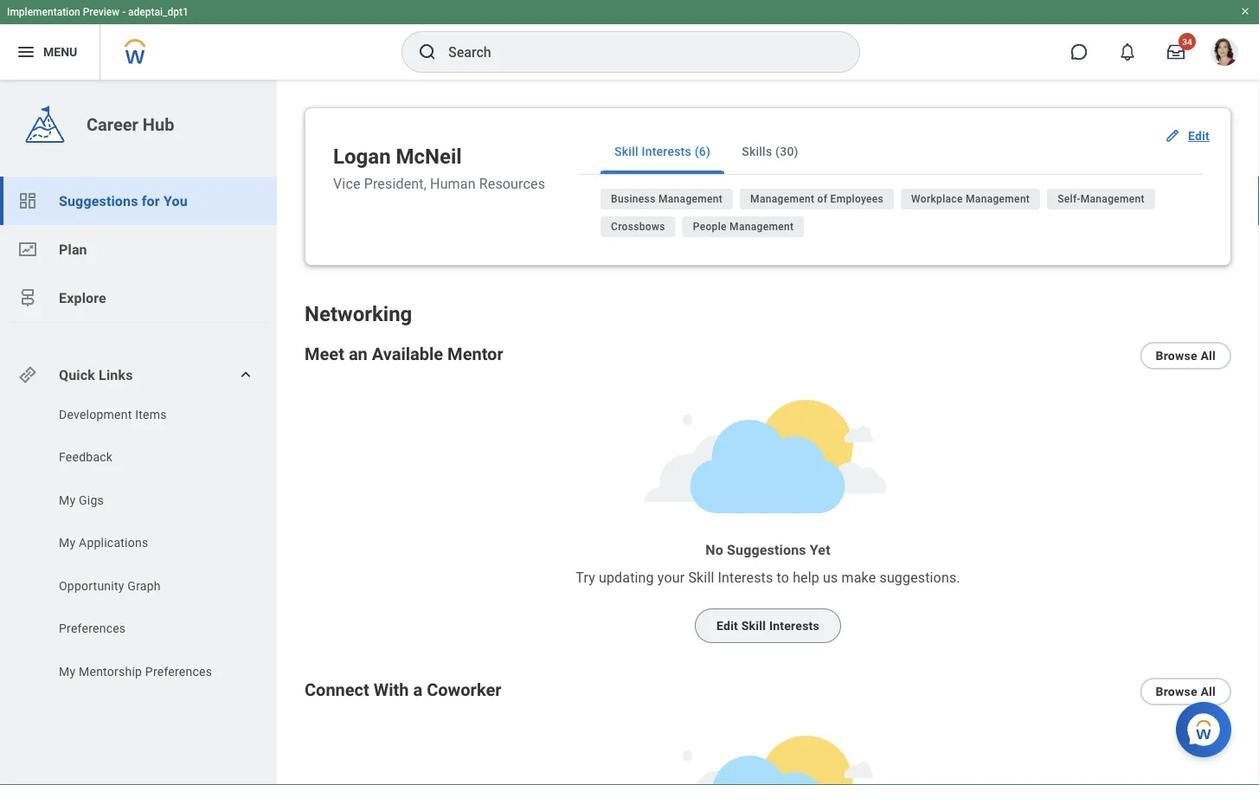 Task type: vqa. For each thing, say whether or not it's contained in the screenshot.
3rd my from the bottom of the page
yes



Task type: describe. For each thing, give the bounding box(es) containing it.
us
[[823, 569, 838, 586]]

of
[[818, 193, 828, 205]]

my for my mentorship preferences
[[59, 664, 76, 679]]

suggestions inside list
[[59, 193, 138, 209]]

my gigs link
[[57, 492, 235, 509]]

search image
[[417, 42, 438, 62]]

with
[[374, 680, 409, 700]]

career
[[87, 114, 138, 135]]

opportunity graph link
[[57, 577, 235, 595]]

resources
[[479, 175, 545, 192]]

meet
[[305, 344, 344, 364]]

(6)
[[695, 144, 711, 158]]

1 horizontal spatial preferences
[[145, 664, 212, 679]]

help
[[793, 569, 820, 586]]

1 horizontal spatial skill
[[689, 569, 715, 586]]

link image
[[17, 364, 38, 385]]

menu banner
[[0, 0, 1260, 80]]

suggestions for you
[[59, 193, 188, 209]]

adeptai_dpt1
[[128, 6, 189, 18]]

implementation preview -   adeptai_dpt1
[[7, 6, 189, 18]]

skill interests (6) button
[[601, 129, 725, 174]]

crossbows
[[611, 221, 665, 233]]

people
[[693, 221, 727, 233]]

edit button
[[1157, 119, 1221, 153]]

all for connect with a coworker
[[1201, 685, 1216, 699]]

president,
[[364, 175, 427, 192]]

an
[[349, 344, 368, 364]]

try
[[576, 569, 595, 586]]

workplace management
[[912, 193, 1030, 205]]

skill inside button
[[615, 144, 639, 158]]

preview
[[83, 6, 120, 18]]

browse all for connect with a coworker
[[1156, 685, 1216, 699]]

mcneil
[[396, 144, 462, 169]]

preferences link
[[57, 620, 235, 638]]

try updating your skill interests to help us make suggestions.
[[576, 569, 961, 586]]

no
[[706, 542, 724, 558]]

edit skill interests button
[[695, 609, 841, 643]]

feedback
[[59, 450, 113, 464]]

management for self-management
[[1081, 193, 1145, 205]]

management for people management
[[730, 221, 794, 233]]

skill inside "button"
[[742, 619, 766, 633]]

coworker
[[427, 680, 502, 700]]

-
[[122, 6, 126, 18]]

quick links
[[59, 367, 133, 383]]

skills (30)
[[742, 144, 799, 158]]

hub
[[143, 114, 174, 135]]

employees
[[831, 193, 884, 205]]

edit skill interests
[[717, 619, 820, 633]]

34
[[1183, 36, 1193, 47]]

1 vertical spatial suggestions
[[727, 542, 806, 558]]

make
[[842, 569, 876, 586]]

plan link
[[0, 225, 277, 274]]

my for my gigs
[[59, 493, 76, 507]]

management for business management
[[659, 193, 723, 205]]

connect
[[305, 680, 369, 700]]

skills
[[742, 144, 772, 158]]

self-
[[1058, 193, 1081, 205]]

implementation
[[7, 6, 80, 18]]

skill interests (6)
[[615, 144, 711, 158]]

you
[[164, 193, 188, 209]]

interests inside button
[[642, 144, 692, 158]]

browse for connect with a coworker
[[1156, 685, 1198, 699]]

quick links element
[[17, 358, 263, 392]]

no suggestions yet
[[706, 542, 831, 558]]

Search Workday  search field
[[448, 33, 824, 71]]

gigs
[[79, 493, 104, 507]]

suggestions for you link
[[0, 177, 277, 225]]

0 horizontal spatial preferences
[[59, 622, 126, 636]]

all for meet an available mentor
[[1201, 349, 1216, 363]]

skills (30) button
[[728, 129, 813, 174]]

feedback link
[[57, 449, 235, 466]]

tab list containing skill interests (6)
[[580, 129, 1203, 175]]

list containing development items
[[0, 406, 277, 685]]

development
[[59, 407, 132, 422]]

profile logan mcneil image
[[1211, 38, 1239, 69]]



Task type: locate. For each thing, give the bounding box(es) containing it.
(30)
[[776, 144, 799, 158]]

notifications large image
[[1119, 43, 1137, 61]]

2 vertical spatial interests
[[769, 619, 820, 633]]

browse all link for meet an available mentor
[[1140, 342, 1232, 370]]

0 vertical spatial browse all
[[1156, 349, 1216, 363]]

items
[[135, 407, 167, 422]]

preferences down opportunity
[[59, 622, 126, 636]]

edit for edit
[[1189, 129, 1210, 143]]

logan
[[333, 144, 391, 169]]

opportunity graph
[[59, 579, 161, 593]]

yet
[[810, 542, 831, 558]]

your
[[658, 569, 685, 586]]

2 vertical spatial skill
[[742, 619, 766, 633]]

0 vertical spatial browse all link
[[1140, 342, 1232, 370]]

0 vertical spatial interests
[[642, 144, 692, 158]]

logan mcneil vice president, human resources
[[333, 144, 545, 192]]

skill down try updating your skill interests to help us make suggestions.
[[742, 619, 766, 633]]

suggestions left the "for"
[[59, 193, 138, 209]]

1 vertical spatial skill
[[689, 569, 715, 586]]

skill up "business"
[[615, 144, 639, 158]]

my for my applications
[[59, 536, 76, 550]]

close environment banner image
[[1240, 6, 1251, 16]]

1 my from the top
[[59, 493, 76, 507]]

quick
[[59, 367, 95, 383]]

edit inside "button"
[[717, 619, 738, 633]]

business management
[[611, 193, 723, 205]]

0 vertical spatial suggestions
[[59, 193, 138, 209]]

2 horizontal spatial skill
[[742, 619, 766, 633]]

2 browse all link from the top
[[1140, 678, 1232, 706]]

edit for edit skill interests
[[717, 619, 738, 633]]

my gigs
[[59, 493, 104, 507]]

0 vertical spatial browse
[[1156, 349, 1198, 363]]

my left mentorship
[[59, 664, 76, 679]]

my mentorship preferences link
[[57, 663, 235, 680]]

management for workplace management
[[966, 193, 1030, 205]]

career hub
[[87, 114, 174, 135]]

business
[[611, 193, 656, 205]]

0 vertical spatial preferences
[[59, 622, 126, 636]]

meet an available mentor
[[305, 344, 504, 364]]

1 horizontal spatial edit
[[1189, 129, 1210, 143]]

suggestions up try updating your skill interests to help us make suggestions.
[[727, 542, 806, 558]]

edit
[[1189, 129, 1210, 143], [717, 619, 738, 633]]

a
[[413, 680, 423, 700]]

my mentorship preferences
[[59, 664, 212, 679]]

justify image
[[16, 42, 36, 62]]

1 all from the top
[[1201, 349, 1216, 363]]

preferences
[[59, 622, 126, 636], [145, 664, 212, 679]]

1 vertical spatial all
[[1201, 685, 1216, 699]]

1 vertical spatial list
[[0, 406, 277, 685]]

2 list from the top
[[0, 406, 277, 685]]

development items link
[[57, 406, 235, 423]]

my applications
[[59, 536, 148, 550]]

browse for meet an available mentor
[[1156, 349, 1198, 363]]

2 my from the top
[[59, 536, 76, 550]]

0 vertical spatial my
[[59, 493, 76, 507]]

2 all from the top
[[1201, 685, 1216, 699]]

0 horizontal spatial edit
[[717, 619, 738, 633]]

to
[[777, 569, 789, 586]]

browse all
[[1156, 349, 1216, 363], [1156, 685, 1216, 699]]

opportunity
[[59, 579, 124, 593]]

self-management
[[1058, 193, 1145, 205]]

chevron up small image
[[237, 366, 255, 383]]

plan
[[59, 241, 87, 258]]

my
[[59, 493, 76, 507], [59, 536, 76, 550], [59, 664, 76, 679]]

browse all link for connect with a coworker
[[1140, 678, 1232, 706]]

links
[[99, 367, 133, 383]]

timeline milestone image
[[17, 287, 38, 308]]

1 vertical spatial preferences
[[145, 664, 212, 679]]

explore link
[[0, 274, 277, 322]]

management of employees
[[751, 193, 884, 205]]

0 vertical spatial all
[[1201, 349, 1216, 363]]

people management
[[693, 221, 794, 233]]

1 browse all link from the top
[[1140, 342, 1232, 370]]

0 vertical spatial list
[[0, 177, 277, 322]]

workplace
[[912, 193, 963, 205]]

interests down no suggestions yet
[[718, 569, 773, 586]]

0 vertical spatial skill
[[615, 144, 639, 158]]

menu
[[43, 45, 77, 59]]

mentorship
[[79, 664, 142, 679]]

preferences down preferences link
[[145, 664, 212, 679]]

1 vertical spatial browse all link
[[1140, 678, 1232, 706]]

updating
[[599, 569, 654, 586]]

dashboard image
[[17, 190, 38, 211]]

explore
[[59, 290, 106, 306]]

suggestions.
[[880, 569, 961, 586]]

skill
[[615, 144, 639, 158], [689, 569, 715, 586], [742, 619, 766, 633]]

mentor
[[448, 344, 504, 364]]

1 browse all from the top
[[1156, 349, 1216, 363]]

0 vertical spatial edit
[[1189, 129, 1210, 143]]

edit down try updating your skill interests to help us make suggestions.
[[717, 619, 738, 633]]

my left gigs
[[59, 493, 76, 507]]

interests down "to"
[[769, 619, 820, 633]]

management
[[659, 193, 723, 205], [751, 193, 815, 205], [966, 193, 1030, 205], [1081, 193, 1145, 205], [730, 221, 794, 233]]

1 vertical spatial edit
[[717, 619, 738, 633]]

list
[[0, 177, 277, 322], [0, 406, 277, 685]]

3 my from the top
[[59, 664, 76, 679]]

1 list from the top
[[0, 177, 277, 322]]

1 vertical spatial browse
[[1156, 685, 1198, 699]]

skill right your
[[689, 569, 715, 586]]

human
[[430, 175, 476, 192]]

menu button
[[0, 24, 100, 80]]

networking
[[305, 302, 412, 326]]

onboarding home image
[[17, 239, 38, 260]]

0 horizontal spatial suggestions
[[59, 193, 138, 209]]

2 browse all from the top
[[1156, 685, 1216, 699]]

list containing suggestions for you
[[0, 177, 277, 322]]

inbox large image
[[1168, 43, 1185, 61]]

vice
[[333, 175, 361, 192]]

browse all for meet an available mentor
[[1156, 349, 1216, 363]]

interests left (6)
[[642, 144, 692, 158]]

1 vertical spatial my
[[59, 536, 76, 550]]

34 button
[[1157, 33, 1196, 71]]

2 vertical spatial my
[[59, 664, 76, 679]]

interests inside "button"
[[769, 619, 820, 633]]

edit image
[[1164, 127, 1182, 145]]

1 vertical spatial interests
[[718, 569, 773, 586]]

0 horizontal spatial skill
[[615, 144, 639, 158]]

2 browse from the top
[[1156, 685, 1198, 699]]

all
[[1201, 349, 1216, 363], [1201, 685, 1216, 699]]

my applications link
[[57, 535, 235, 552]]

tab list
[[580, 129, 1203, 175]]

browse all link
[[1140, 342, 1232, 370], [1140, 678, 1232, 706]]

edit right edit image
[[1189, 129, 1210, 143]]

edit inside button
[[1189, 129, 1210, 143]]

suggestions
[[59, 193, 138, 209], [727, 542, 806, 558]]

development items
[[59, 407, 167, 422]]

applications
[[79, 536, 148, 550]]

connect with a coworker
[[305, 680, 502, 700]]

available
[[372, 344, 443, 364]]

for
[[142, 193, 160, 209]]

graph
[[128, 579, 161, 593]]

1 vertical spatial browse all
[[1156, 685, 1216, 699]]

my down my gigs
[[59, 536, 76, 550]]

1 horizontal spatial suggestions
[[727, 542, 806, 558]]

browse
[[1156, 349, 1198, 363], [1156, 685, 1198, 699]]

1 browse from the top
[[1156, 349, 1198, 363]]



